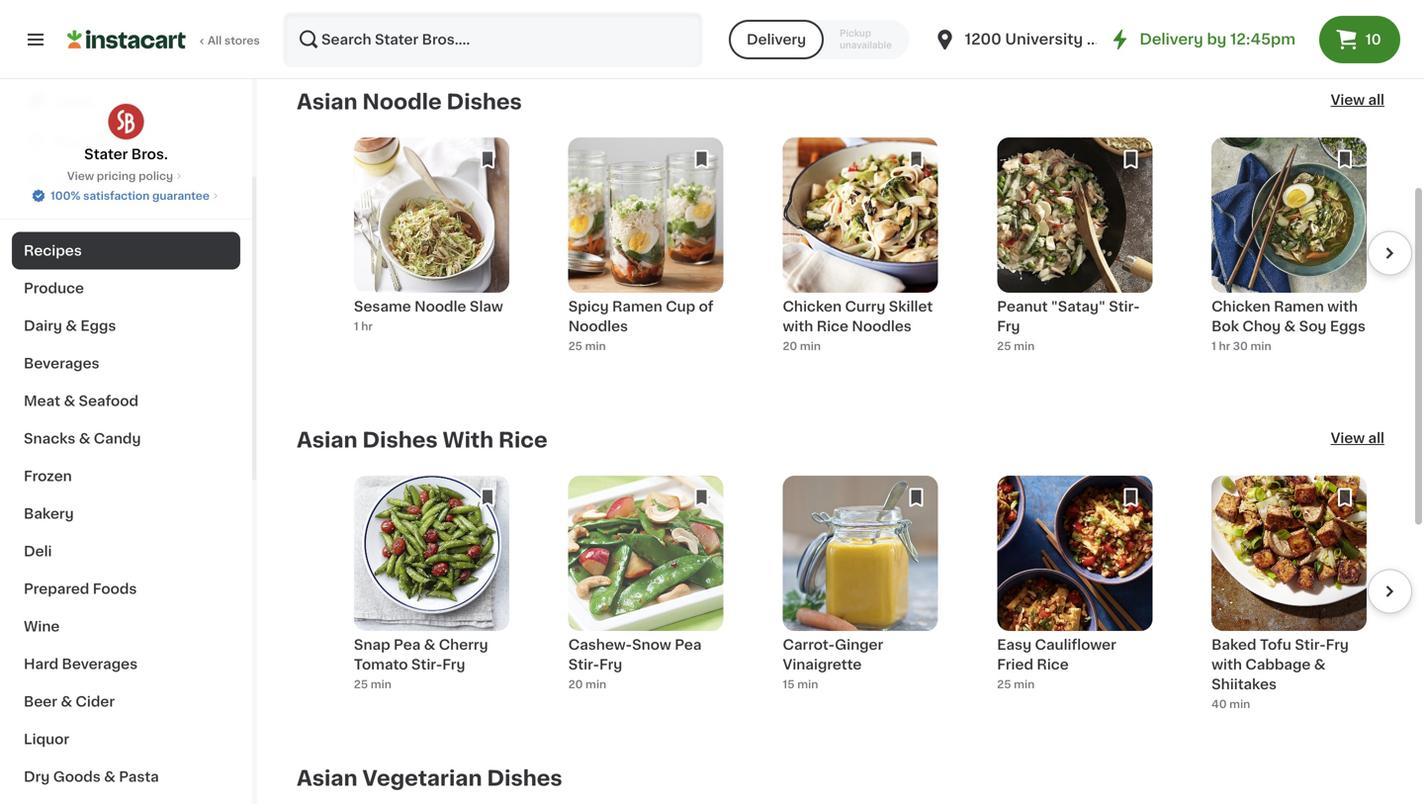 Task type: vqa. For each thing, say whether or not it's contained in the screenshot.
rice within Easy Cauliflower Fried Rice
yes



Task type: describe. For each thing, give the bounding box(es) containing it.
25 min for easy cauliflower fried rice
[[997, 679, 1035, 690]]

deli link
[[12, 533, 240, 570]]

100%
[[51, 190, 81, 201]]

deals
[[55, 94, 96, 108]]

stores
[[224, 35, 260, 46]]

12:45pm
[[1231, 32, 1296, 46]]

eggs inside chicken ramen with bok choy & soy eggs
[[1330, 319, 1366, 333]]

3 asian from the top
[[297, 768, 358, 789]]

30 min link
[[354, 0, 509, 42]]

fried
[[997, 658, 1034, 672]]

min for baked tofu stir-fry with cabbage & shiitakes
[[1230, 699, 1251, 710]]

& right dairy
[[66, 319, 77, 333]]

item carousel region for asian dishes with rice
[[297, 476, 1413, 719]]

& inside baked tofu stir-fry with cabbage & shiitakes
[[1314, 658, 1326, 672]]

30 min
[[354, 29, 392, 40]]

25 min for spicy ramen cup of noodles
[[569, 341, 606, 352]]

meat & seafood link
[[12, 382, 240, 420]]

chicken ramen with bok choy & soy eggs
[[1212, 300, 1366, 333]]

with
[[443, 430, 494, 450]]

guarantee
[[152, 190, 210, 201]]

1 vertical spatial beverages
[[62, 657, 138, 671]]

10 button
[[1320, 16, 1401, 63]]

dairy & eggs
[[24, 319, 116, 333]]

delivery by 12:45pm
[[1140, 32, 1296, 46]]

hard
[[24, 657, 58, 671]]

25 for snap pea & cherry tomato stir-fry
[[354, 679, 368, 690]]

recipes link
[[12, 232, 240, 270]]

min for spicy ramen cup of noodles
[[585, 341, 606, 352]]

dry
[[24, 770, 50, 784]]

asian noodle dishes
[[297, 91, 522, 112]]

peanut
[[997, 300, 1048, 313]]

with inside chicken ramen with bok choy & soy eggs
[[1328, 300, 1358, 313]]

snacks & candy
[[24, 432, 141, 446]]

stir- inside peanut "satay" stir- fry
[[1109, 300, 1140, 313]]

vinaigrette
[[783, 658, 862, 672]]

meat & seafood
[[24, 394, 139, 408]]

25 for peanut "satay" stir- fry
[[997, 341, 1011, 352]]

meat
[[24, 394, 60, 408]]

spicy ramen cup of noodles
[[569, 300, 714, 333]]

Search field
[[285, 14, 701, 65]]

fry inside baked tofu stir-fry with cabbage & shiitakes
[[1326, 638, 1349, 652]]

frozen link
[[12, 458, 240, 495]]

lists
[[55, 174, 89, 187]]

delivery by 12:45pm link
[[1108, 28, 1296, 51]]

noodles inside chicken curry skillet with rice noodles
[[852, 319, 912, 333]]

view all for asian dishes with rice
[[1331, 431, 1385, 445]]

1200 university ave button
[[933, 12, 1115, 67]]

slaw
[[470, 300, 503, 313]]

snacks
[[24, 432, 75, 446]]

25 for easy cauliflower fried rice
[[997, 679, 1011, 690]]

prepared foods
[[24, 582, 137, 596]]

recipe card group containing snap pea & cherry tomato stir-fry
[[354, 476, 509, 719]]

baked
[[1212, 638, 1257, 652]]

dishes for noodle
[[447, 91, 522, 112]]

stater bros. logo image
[[107, 103, 145, 140]]

baked tofu stir-fry with cabbage & shiitakes
[[1212, 638, 1349, 691]]

view for asian dishes with rice
[[1331, 431, 1365, 445]]

min for chicken curry skillet with rice noodles
[[800, 341, 821, 352]]

recipe card group containing chicken curry skillet with rice noodles
[[783, 137, 938, 381]]

hard beverages link
[[12, 645, 240, 683]]

recipe card group containing baked tofu stir-fry with cabbage & shiitakes
[[1212, 476, 1367, 719]]

"satay"
[[1051, 300, 1106, 313]]

15
[[783, 679, 795, 690]]

snap
[[354, 638, 390, 652]]

asian vegetarian dishes
[[297, 768, 563, 789]]

wine
[[24, 620, 60, 634]]

view for asian noodle dishes
[[1331, 93, 1365, 107]]

dry goods & pasta
[[24, 770, 159, 784]]

asian dishes with rice
[[297, 430, 548, 450]]

min down choy
[[1251, 341, 1272, 352]]

hard beverages
[[24, 657, 138, 671]]

1200 university ave
[[965, 32, 1115, 46]]

asian for asian dishes with rice
[[297, 430, 358, 450]]

frozen
[[24, 469, 72, 483]]

cashew-snow pea stir-fry
[[569, 638, 702, 672]]

recipe card group containing spicy ramen cup of noodles
[[569, 137, 724, 381]]

with inside chicken curry skillet with rice noodles
[[783, 319, 813, 333]]

foods
[[93, 582, 137, 596]]

bakery
[[24, 507, 74, 521]]

again
[[100, 134, 139, 148]]

all for asian noodle dishes
[[1369, 93, 1385, 107]]

& right "meat"
[[64, 394, 75, 408]]

recipe card group containing chicken ramen with bok choy & soy eggs
[[1212, 137, 1367, 381]]

1 vertical spatial dishes
[[362, 430, 438, 450]]

fry inside peanut "satay" stir- fry
[[997, 319, 1020, 333]]

stater bros.
[[84, 147, 168, 161]]

asian for asian noodle dishes
[[297, 91, 358, 112]]

dishes for vegetarian
[[487, 768, 563, 789]]

25 for spicy ramen cup of noodles
[[569, 341, 583, 352]]

snacks & candy link
[[12, 420, 240, 458]]

curry
[[845, 300, 886, 313]]

cherry
[[439, 638, 488, 652]]

ramen for choy
[[1274, 300, 1324, 313]]

min up asian noodle dishes
[[372, 29, 392, 40]]

beer & cider link
[[12, 683, 240, 721]]

of
[[699, 300, 714, 313]]

all
[[208, 35, 222, 46]]

view all link for asian noodle dishes
[[1331, 90, 1385, 114]]

easy cauliflower fried rice
[[997, 638, 1117, 672]]

hr for chicken ramen with bok choy & soy eggs
[[1219, 341, 1231, 352]]

recipe card group containing sesame noodle slaw
[[354, 137, 509, 381]]

1200
[[965, 32, 1002, 46]]

sesame noodle slaw
[[354, 300, 503, 313]]

20 for cashew-snow pea stir-fry
[[569, 679, 583, 690]]

recipes
[[24, 244, 82, 258]]

ramen for noodles
[[612, 300, 663, 313]]

wine link
[[12, 608, 240, 645]]

buy
[[55, 134, 83, 148]]

20 min for stir-
[[569, 679, 607, 690]]

rice for asian dishes with rice
[[499, 430, 548, 450]]

pea inside the 'snap pea & cherry tomato stir-fry'
[[394, 638, 421, 652]]

stir- inside the 'snap pea & cherry tomato stir-fry'
[[411, 658, 442, 672]]

40 min
[[1212, 699, 1251, 710]]

eggs inside dairy & eggs link
[[81, 319, 116, 333]]

15 min
[[783, 679, 818, 690]]

deals link
[[12, 82, 240, 121]]

vegetarian
[[362, 768, 482, 789]]

skillet
[[889, 300, 933, 313]]

seafood
[[79, 394, 139, 408]]

buy it again
[[55, 134, 139, 148]]

carrot-
[[783, 638, 835, 652]]

1 for sesame noodle slaw
[[354, 321, 359, 332]]

with inside baked tofu stir-fry with cabbage & shiitakes
[[1212, 658, 1242, 672]]

chicken curry skillet with rice noodles
[[783, 300, 933, 333]]

soy
[[1300, 319, 1327, 333]]

university
[[1005, 32, 1083, 46]]

deli
[[24, 545, 52, 558]]

pricing
[[97, 171, 136, 182]]

cabbage
[[1246, 658, 1311, 672]]

cider
[[76, 695, 115, 709]]

snow
[[632, 638, 672, 652]]



Task type: locate. For each thing, give the bounding box(es) containing it.
noodle for slaw
[[415, 300, 466, 313]]

bros.
[[131, 147, 168, 161]]

1 horizontal spatial 20 min
[[783, 341, 821, 352]]

0 horizontal spatial 20
[[569, 679, 583, 690]]

2 asian from the top
[[297, 430, 358, 450]]

1 chicken from the left
[[783, 300, 842, 313]]

ramen inside 'spicy ramen cup of noodles'
[[612, 300, 663, 313]]

recipe card group containing cashew-snow pea stir-fry
[[569, 476, 724, 719]]

0 vertical spatial dishes
[[447, 91, 522, 112]]

0 vertical spatial beverages
[[24, 357, 99, 370]]

0 horizontal spatial 1
[[354, 321, 359, 332]]

1 all from the top
[[1369, 93, 1385, 107]]

beverages link
[[12, 345, 240, 382]]

0 horizontal spatial 20 min
[[569, 679, 607, 690]]

2 item carousel region from the top
[[297, 476, 1413, 719]]

candy
[[94, 432, 141, 446]]

20
[[783, 341, 798, 352], [569, 679, 583, 690]]

chicken for with
[[783, 300, 842, 313]]

min for easy cauliflower fried rice
[[1014, 679, 1035, 690]]

None search field
[[283, 12, 703, 67]]

0 vertical spatial rice
[[817, 319, 849, 333]]

0 vertical spatial item carousel region
[[297, 137, 1413, 381]]

noodle for dishes
[[362, 91, 442, 112]]

fry down peanut
[[997, 319, 1020, 333]]

lists link
[[12, 161, 240, 200]]

1 vertical spatial noodle
[[415, 300, 466, 313]]

2 pea from the left
[[675, 638, 702, 652]]

1 horizontal spatial ramen
[[1274, 300, 1324, 313]]

1 vertical spatial 1
[[1212, 341, 1217, 352]]

carrot-ginger vinaigrette
[[783, 638, 884, 672]]

& inside 'link'
[[79, 432, 90, 446]]

noodle down 30 min
[[362, 91, 442, 112]]

1
[[354, 321, 359, 332], [1212, 341, 1217, 352]]

recipe card group containing peanut "satay" stir- fry
[[997, 137, 1153, 381]]

beer
[[24, 695, 57, 709]]

20 min down chicken curry skillet with rice noodles
[[783, 341, 821, 352]]

25 min down spicy
[[569, 341, 606, 352]]

1 asian from the top
[[297, 91, 358, 112]]

30 down bok
[[1233, 341, 1248, 352]]

fry down cherry
[[442, 658, 465, 672]]

30 up asian noodle dishes
[[354, 29, 369, 40]]

peanut "satay" stir- fry
[[997, 300, 1140, 333]]

item carousel region
[[297, 137, 1413, 381], [297, 476, 1413, 719]]

2 all from the top
[[1369, 431, 1385, 445]]

0 vertical spatial view
[[1331, 93, 1365, 107]]

liquor link
[[12, 721, 240, 758]]

snap pea & cherry tomato stir-fry
[[354, 638, 488, 672]]

ramen inside chicken ramen with bok choy & soy eggs
[[1274, 300, 1324, 313]]

0 vertical spatial 20
[[783, 341, 798, 352]]

25
[[569, 341, 583, 352], [997, 341, 1011, 352], [354, 679, 368, 690], [997, 679, 1011, 690]]

recipe card group containing easy cauliflower fried rice
[[997, 476, 1153, 719]]

25 down tomato
[[354, 679, 368, 690]]

1 vertical spatial view all link
[[1331, 428, 1385, 452]]

sesame
[[354, 300, 411, 313]]

chicken inside chicken ramen with bok choy & soy eggs
[[1212, 300, 1271, 313]]

2 horizontal spatial with
[[1328, 300, 1358, 313]]

service type group
[[729, 20, 910, 59]]

chicken for bok
[[1212, 300, 1271, 313]]

20 for chicken curry skillet with rice noodles
[[783, 341, 798, 352]]

rice for easy cauliflower fried rice
[[1037, 658, 1069, 672]]

stir- right tofu
[[1295, 638, 1326, 652]]

1 vertical spatial 30
[[1233, 341, 1248, 352]]

1 vertical spatial hr
[[1219, 341, 1231, 352]]

view all for asian noodle dishes
[[1331, 93, 1385, 107]]

1 down bok
[[1212, 341, 1217, 352]]

1 noodles from the left
[[569, 319, 628, 333]]

all for asian dishes with rice
[[1369, 431, 1385, 445]]

1 vertical spatial 20 min
[[569, 679, 607, 690]]

delivery inside button
[[747, 33, 806, 46]]

stir- inside baked tofu stir-fry with cabbage & shiitakes
[[1295, 638, 1326, 652]]

100% satisfaction guarantee button
[[31, 184, 221, 204]]

dry goods & pasta link
[[12, 758, 240, 796]]

25 min for snap pea & cherry tomato stir-fry
[[354, 679, 392, 690]]

delivery for delivery by 12:45pm
[[1140, 32, 1204, 46]]

ramen left cup
[[612, 300, 663, 313]]

view all link for asian dishes with rice
[[1331, 428, 1385, 452]]

rice inside chicken curry skillet with rice noodles
[[817, 319, 849, 333]]

min
[[372, 29, 392, 40], [585, 341, 606, 352], [800, 341, 821, 352], [1014, 341, 1035, 352], [1251, 341, 1272, 352], [371, 679, 392, 690], [586, 679, 607, 690], [798, 679, 818, 690], [1014, 679, 1035, 690], [1230, 699, 1251, 710]]

0 horizontal spatial 30
[[354, 29, 369, 40]]

25 min
[[569, 341, 606, 352], [997, 341, 1035, 352], [354, 679, 392, 690], [997, 679, 1035, 690]]

20 down chicken curry skillet with rice noodles
[[783, 341, 798, 352]]

chicken left curry
[[783, 300, 842, 313]]

10
[[1366, 33, 1382, 46]]

0 vertical spatial noodle
[[362, 91, 442, 112]]

pea
[[394, 638, 421, 652], [675, 638, 702, 652]]

30 inside 30 min link
[[354, 29, 369, 40]]

& left soy
[[1285, 319, 1296, 333]]

0 vertical spatial 30
[[354, 29, 369, 40]]

dairy & eggs link
[[12, 307, 240, 345]]

2 view all from the top
[[1331, 431, 1385, 445]]

0 horizontal spatial ramen
[[612, 300, 663, 313]]

tomato
[[354, 658, 408, 672]]

ramen
[[612, 300, 663, 313], [1274, 300, 1324, 313]]

noodles inside 'spicy ramen cup of noodles'
[[569, 319, 628, 333]]

1 horizontal spatial rice
[[817, 319, 849, 333]]

& right 'beer'
[[61, 695, 72, 709]]

1 horizontal spatial noodles
[[852, 319, 912, 333]]

2 view all link from the top
[[1331, 428, 1385, 452]]

fry down cashew-
[[600, 658, 623, 672]]

min down shiitakes
[[1230, 699, 1251, 710]]

recipe card group
[[354, 137, 509, 381], [569, 137, 724, 381], [783, 137, 938, 381], [997, 137, 1153, 381], [1212, 137, 1367, 381], [354, 476, 509, 719], [569, 476, 724, 719], [783, 476, 938, 719], [997, 476, 1153, 719], [1212, 476, 1367, 719]]

rice inside "easy cauliflower fried rice"
[[1037, 658, 1069, 672]]

rice down curry
[[817, 319, 849, 333]]

noodles down spicy
[[569, 319, 628, 333]]

0 vertical spatial all
[[1369, 93, 1385, 107]]

25 min for peanut "satay" stir- fry
[[997, 341, 1035, 352]]

min down tomato
[[371, 679, 392, 690]]

easy
[[997, 638, 1032, 652]]

hr down bok
[[1219, 341, 1231, 352]]

1 vertical spatial asian
[[297, 430, 358, 450]]

1 pea from the left
[[394, 638, 421, 652]]

0 vertical spatial view all link
[[1331, 90, 1385, 114]]

2 horizontal spatial rice
[[1037, 658, 1069, 672]]

0 horizontal spatial pea
[[394, 638, 421, 652]]

ramen up soy
[[1274, 300, 1324, 313]]

noodle left slaw
[[415, 300, 466, 313]]

& inside the 'snap pea & cherry tomato stir-fry'
[[424, 638, 436, 652]]

0 vertical spatial asian
[[297, 91, 358, 112]]

all stores
[[208, 35, 260, 46]]

beverages up cider
[[62, 657, 138, 671]]

0 horizontal spatial hr
[[361, 321, 373, 332]]

1 hr
[[354, 321, 373, 332]]

& left 'pasta'
[[104, 770, 116, 784]]

& inside chicken ramen with bok choy & soy eggs
[[1285, 319, 1296, 333]]

1 eggs from the left
[[81, 319, 116, 333]]

item carousel region for asian noodle dishes
[[297, 137, 1413, 381]]

tofu
[[1260, 638, 1292, 652]]

2 vertical spatial view
[[1331, 431, 1365, 445]]

1 vertical spatial 20
[[569, 679, 583, 690]]

1 horizontal spatial delivery
[[1140, 32, 1204, 46]]

2 noodles from the left
[[852, 319, 912, 333]]

prepared
[[24, 582, 89, 596]]

bok
[[1212, 319, 1239, 333]]

fry inside the 'snap pea & cherry tomato stir-fry'
[[442, 658, 465, 672]]

1 horizontal spatial chicken
[[1212, 300, 1271, 313]]

1 item carousel region from the top
[[297, 137, 1413, 381]]

dishes
[[447, 91, 522, 112], [362, 430, 438, 450], [487, 768, 563, 789]]

delivery for delivery
[[747, 33, 806, 46]]

25 min down peanut
[[997, 341, 1035, 352]]

25 min down tomato
[[354, 679, 392, 690]]

1 horizontal spatial 20
[[783, 341, 798, 352]]

min for carrot-ginger vinaigrette
[[798, 679, 818, 690]]

min down spicy
[[585, 341, 606, 352]]

0 horizontal spatial rice
[[499, 430, 548, 450]]

1 horizontal spatial 1
[[1212, 341, 1217, 352]]

pea up tomato
[[394, 638, 421, 652]]

stir- down cashew-
[[569, 658, 600, 672]]

1 ramen from the left
[[612, 300, 663, 313]]

20 min for with
[[783, 341, 821, 352]]

eggs
[[81, 319, 116, 333], [1330, 319, 1366, 333]]

bakery link
[[12, 495, 240, 533]]

1 vertical spatial with
[[783, 319, 813, 333]]

20 min down cashew-
[[569, 679, 607, 690]]

& left candy
[[79, 432, 90, 446]]

pea inside cashew-snow pea stir-fry
[[675, 638, 702, 652]]

delivery button
[[729, 20, 824, 59]]

0 vertical spatial 20 min
[[783, 341, 821, 352]]

min for snap pea & cherry tomato stir-fry
[[371, 679, 392, 690]]

eggs up beverages link
[[81, 319, 116, 333]]

view all link
[[1331, 90, 1385, 114], [1331, 428, 1385, 452]]

hr
[[361, 321, 373, 332], [1219, 341, 1231, 352]]

20 down cashew-
[[569, 679, 583, 690]]

40
[[1212, 699, 1227, 710]]

noodle inside recipe card group
[[415, 300, 466, 313]]

produce link
[[12, 270, 240, 307]]

rice
[[817, 319, 849, 333], [499, 430, 548, 450], [1037, 658, 1069, 672]]

hr down sesame
[[361, 321, 373, 332]]

satisfaction
[[83, 190, 150, 201]]

noodles down curry
[[852, 319, 912, 333]]

0 horizontal spatial delivery
[[747, 33, 806, 46]]

item carousel region containing snap pea & cherry tomato stir-fry
[[297, 476, 1413, 719]]

1 horizontal spatial with
[[1212, 658, 1242, 672]]

1 view all link from the top
[[1331, 90, 1385, 114]]

30 inside recipe card group
[[1233, 341, 1248, 352]]

2 eggs from the left
[[1330, 319, 1366, 333]]

25 min down fried
[[997, 679, 1035, 690]]

2 vertical spatial asian
[[297, 768, 358, 789]]

stir- down cherry
[[411, 658, 442, 672]]

rice right with in the left bottom of the page
[[499, 430, 548, 450]]

recipe card group containing carrot-ginger vinaigrette
[[783, 476, 938, 719]]

1 vertical spatial rice
[[499, 430, 548, 450]]

fry right tofu
[[1326, 638, 1349, 652]]

pea right snow on the bottom left of page
[[675, 638, 702, 652]]

view
[[1331, 93, 1365, 107], [67, 171, 94, 182], [1331, 431, 1365, 445]]

beverages down dairy & eggs
[[24, 357, 99, 370]]

stir- right "satay"
[[1109, 300, 1140, 313]]

0 vertical spatial with
[[1328, 300, 1358, 313]]

2 ramen from the left
[[1274, 300, 1324, 313]]

noodles
[[569, 319, 628, 333], [852, 319, 912, 333]]

0 vertical spatial 1
[[354, 321, 359, 332]]

item carousel region containing sesame noodle slaw
[[297, 137, 1413, 381]]

1 hr 30 min
[[1212, 341, 1272, 352]]

0 horizontal spatial chicken
[[783, 300, 842, 313]]

min for peanut "satay" stir- fry
[[1014, 341, 1035, 352]]

cup
[[666, 300, 696, 313]]

rice down cauliflower at the bottom of the page
[[1037, 658, 1069, 672]]

view all
[[1331, 93, 1385, 107], [1331, 431, 1385, 445]]

chicken inside chicken curry skillet with rice noodles
[[783, 300, 842, 313]]

& left cherry
[[424, 638, 436, 652]]

policy
[[139, 171, 173, 182]]

goods
[[53, 770, 101, 784]]

stater
[[84, 147, 128, 161]]

0 vertical spatial view all
[[1331, 93, 1385, 107]]

25 down peanut
[[997, 341, 1011, 352]]

it
[[87, 134, 97, 148]]

beer & cider
[[24, 695, 115, 709]]

eggs right soy
[[1330, 319, 1366, 333]]

2 vertical spatial with
[[1212, 658, 1242, 672]]

2 vertical spatial rice
[[1037, 658, 1069, 672]]

min down chicken curry skillet with rice noodles
[[800, 341, 821, 352]]

hr for sesame noodle slaw
[[361, 321, 373, 332]]

min for cashew-snow pea stir-fry
[[586, 679, 607, 690]]

1 horizontal spatial pea
[[675, 638, 702, 652]]

100% satisfaction guarantee
[[51, 190, 210, 201]]

0 horizontal spatial eggs
[[81, 319, 116, 333]]

min down fried
[[1014, 679, 1035, 690]]

25 down spicy
[[569, 341, 583, 352]]

cauliflower
[[1035, 638, 1117, 652]]

& right cabbage at the bottom right of the page
[[1314, 658, 1326, 672]]

2 vertical spatial dishes
[[487, 768, 563, 789]]

ginger
[[835, 638, 884, 652]]

0 horizontal spatial with
[[783, 319, 813, 333]]

1 vertical spatial view
[[67, 171, 94, 182]]

1 view all from the top
[[1331, 93, 1385, 107]]

1 horizontal spatial 30
[[1233, 341, 1248, 352]]

25 down fried
[[997, 679, 1011, 690]]

liquor
[[24, 733, 69, 746]]

1 horizontal spatial eggs
[[1330, 319, 1366, 333]]

1 for chicken ramen with bok choy & soy eggs
[[1212, 341, 1217, 352]]

choy
[[1243, 319, 1281, 333]]

delivery
[[1140, 32, 1204, 46], [747, 33, 806, 46]]

stir- inside cashew-snow pea stir-fry
[[569, 658, 600, 672]]

1 horizontal spatial hr
[[1219, 341, 1231, 352]]

1 vertical spatial view all
[[1331, 431, 1385, 445]]

fry inside cashew-snow pea stir-fry
[[600, 658, 623, 672]]

0 horizontal spatial noodles
[[569, 319, 628, 333]]

0 vertical spatial hr
[[361, 321, 373, 332]]

chicken up bok
[[1212, 300, 1271, 313]]

min down cashew-
[[586, 679, 607, 690]]

min right 15
[[798, 679, 818, 690]]

instacart logo image
[[67, 28, 186, 51]]

1 vertical spatial all
[[1369, 431, 1385, 445]]

view pricing policy
[[67, 171, 173, 182]]

20 min
[[783, 341, 821, 352], [569, 679, 607, 690]]

1 vertical spatial item carousel region
[[297, 476, 1413, 719]]

2 chicken from the left
[[1212, 300, 1271, 313]]

1 down sesame
[[354, 321, 359, 332]]

min down peanut
[[1014, 341, 1035, 352]]



